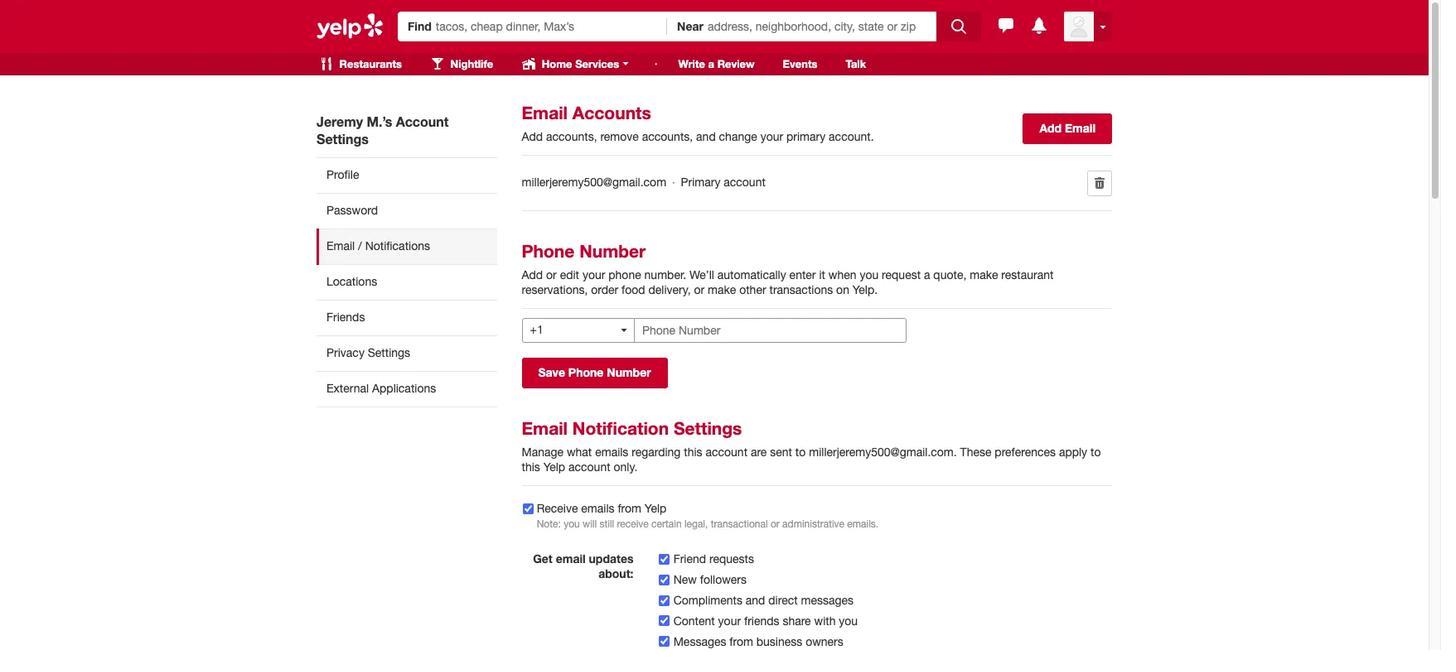 Task type: vqa. For each thing, say whether or not it's contained in the screenshot.
'Google' image
no



Task type: describe. For each thing, give the bounding box(es) containing it.
are
[[751, 446, 767, 459]]

content
[[674, 615, 715, 628]]

email
[[556, 552, 586, 566]]

primary
[[786, 130, 826, 143]]

locations
[[327, 275, 377, 288]]

yelp.
[[853, 283, 878, 297]]

compliments and direct messages
[[674, 594, 854, 607]]

you for receive emails from yelp note: you will still receive certain legal, transactional or administrative emails.
[[564, 519, 580, 530]]

you for content your friends share with you
[[839, 615, 858, 628]]

password link
[[317, 193, 497, 229]]

find
[[408, 19, 432, 33]]

receive
[[617, 519, 649, 530]]

1 to from the left
[[795, 446, 806, 459]]

your inside 'email accounts add accounts, remove accounts, and change your primary account.'
[[760, 130, 783, 143]]

friends link
[[317, 300, 497, 336]]

it
[[819, 268, 825, 282]]

external applications link
[[317, 371, 497, 408]]

requests
[[709, 553, 754, 566]]

regarding
[[632, 446, 681, 459]]

account
[[396, 114, 449, 129]]

save phone number
[[538, 365, 651, 379]]

yelp inside . these preferences apply to this yelp account only.
[[543, 461, 565, 474]]

talk link
[[833, 53, 879, 75]]

email for email notification settings
[[522, 418, 568, 439]]

add email link
[[1023, 114, 1112, 144]]

locations link
[[317, 264, 497, 300]]

0 vertical spatial emails
[[595, 446, 629, 459]]

transactions
[[769, 283, 833, 297]]

share
[[783, 615, 811, 628]]

0 vertical spatial or
[[546, 268, 557, 282]]

jeremy m.'s account settings
[[317, 114, 449, 147]]

privacy
[[327, 346, 365, 360]]

apply
[[1059, 446, 1087, 459]]

phone inside button
[[568, 365, 604, 379]]

save phone number button
[[522, 358, 668, 389]]

0 vertical spatial a
[[708, 57, 714, 70]]

privacy settings
[[327, 346, 410, 360]]

certain
[[652, 519, 682, 530]]

primary
[[681, 176, 721, 189]]

receive
[[537, 502, 578, 515]]

number.
[[644, 268, 686, 282]]

home services
[[539, 57, 622, 70]]

phone
[[609, 268, 641, 282]]

owners
[[806, 635, 844, 649]]

restaurants link
[[307, 53, 414, 75]]

notifications
[[365, 239, 430, 253]]

remove
[[600, 130, 639, 143]]

accounts
[[573, 103, 651, 123]]

Phone Number text field
[[634, 318, 906, 343]]

messages from business owners
[[674, 635, 844, 649]]

events
[[783, 57, 818, 70]]

0 vertical spatial millerjeremy500@gmail.com
[[522, 176, 666, 189]]

emails.
[[847, 519, 879, 530]]

change
[[719, 130, 757, 143]]

write
[[678, 57, 705, 70]]

number inside phone number add or edit your phone number. we'll automatically enter it when you request a quote, make restaurant reservations, order food delivery, or make other transactions on yelp.
[[579, 241, 646, 262]]

0 vertical spatial account
[[724, 176, 766, 189]]

/
[[358, 239, 362, 253]]

phone inside phone number add or edit your phone number. we'll automatically enter it when you request a quote, make restaurant reservations, order food delivery, or make other transactions on yelp.
[[522, 241, 575, 262]]

1 vertical spatial and
[[746, 594, 765, 607]]

events link
[[770, 53, 830, 75]]

email accounts add accounts, remove accounts, and change your primary account.
[[522, 103, 874, 143]]

business
[[756, 635, 802, 649]]

direct
[[769, 594, 798, 607]]

2 vertical spatial settings
[[674, 418, 742, 439]]

food
[[622, 283, 645, 297]]

privacy settings link
[[317, 336, 497, 371]]

friends
[[744, 615, 779, 628]]

reservations,
[[522, 283, 588, 297]]

legal,
[[684, 519, 708, 530]]

friends
[[327, 311, 365, 324]]

friend requests
[[674, 553, 754, 566]]

we'll
[[690, 268, 714, 282]]

email / notifications
[[327, 239, 430, 253]]

friend
[[674, 553, 706, 566]]

m.'s
[[367, 114, 392, 129]]

to inside . these preferences apply to this yelp account only.
[[1091, 446, 1101, 459]]

your inside phone number add or edit your phone number. we'll automatically enter it when you request a quote, make restaurant reservations, order food delivery, or make other transactions on yelp.
[[583, 268, 605, 282]]

number inside button
[[607, 365, 651, 379]]

talk
[[846, 57, 866, 70]]

near
[[677, 19, 704, 33]]

external applications
[[327, 382, 436, 395]]

compliments
[[674, 594, 743, 607]]

quote,
[[933, 268, 967, 282]]

request
[[882, 268, 921, 282]]

followers
[[700, 573, 747, 587]]

you inside phone number add or edit your phone number. we'll automatically enter it when you request a quote, make restaurant reservations, order food delivery, or make other transactions on yelp.
[[860, 268, 879, 282]]



Task type: locate. For each thing, give the bounding box(es) containing it.
messages
[[674, 635, 726, 649]]

when
[[829, 268, 857, 282]]

1 horizontal spatial and
[[746, 594, 765, 607]]

email notification settings
[[522, 418, 742, 439]]

1 horizontal spatial yelp
[[645, 502, 667, 515]]

add for phone number
[[522, 268, 543, 282]]

1 vertical spatial make
[[708, 283, 736, 297]]

none search field containing find
[[398, 7, 984, 41]]

this
[[684, 446, 702, 459], [522, 461, 540, 474]]

to right apply at the bottom of the page
[[1091, 446, 1101, 459]]

1 vertical spatial phone
[[568, 365, 604, 379]]

what
[[567, 446, 592, 459]]

0 vertical spatial settings
[[317, 131, 369, 147]]

or inside receive emails from yelp note: you will still receive certain legal, transactional or administrative emails.
[[771, 519, 780, 530]]

profile link
[[317, 157, 497, 193]]

and
[[696, 130, 716, 143], [746, 594, 765, 607]]

content your friends share with you
[[674, 615, 858, 628]]

email inside 'email accounts add accounts, remove accounts, and change your primary account.'
[[522, 103, 568, 123]]

about:
[[599, 567, 634, 581]]

jeremy
[[317, 114, 363, 129]]

this right regarding
[[684, 446, 702, 459]]

notification
[[573, 418, 669, 439]]

emails up only.
[[595, 446, 629, 459]]

0 vertical spatial number
[[579, 241, 646, 262]]

phone right save
[[568, 365, 604, 379]]

email
[[522, 103, 568, 123], [1065, 121, 1096, 135], [327, 239, 355, 253], [522, 418, 568, 439]]

0 horizontal spatial your
[[583, 268, 605, 282]]

review
[[717, 57, 755, 70]]

get
[[533, 552, 553, 566]]

get email updates about:
[[533, 552, 634, 581]]

email / notifications link
[[317, 229, 497, 264]]

email for email accounts add accounts, remove accounts, and change your primary account.
[[522, 103, 568, 123]]

None search field
[[398, 7, 984, 41]]

0 vertical spatial yelp
[[543, 461, 565, 474]]

1 vertical spatial account
[[706, 446, 748, 459]]

will
[[583, 519, 597, 530]]

2 vertical spatial account
[[569, 461, 610, 474]]

still
[[600, 519, 614, 530]]

account left are
[[706, 446, 748, 459]]

jeremy m. image
[[1064, 12, 1094, 41]]

. these preferences apply to this yelp account only.
[[522, 446, 1101, 474]]

new followers
[[674, 573, 747, 587]]

0 horizontal spatial to
[[795, 446, 806, 459]]

or right 'transactional'
[[771, 519, 780, 530]]

make
[[970, 268, 998, 282], [708, 283, 736, 297]]

applications
[[372, 382, 436, 395]]

None checkbox
[[523, 504, 533, 514], [659, 575, 670, 586], [659, 595, 670, 606], [523, 504, 533, 514], [659, 575, 670, 586], [659, 595, 670, 606]]

home services link
[[509, 53, 646, 75]]

edit
[[560, 268, 579, 282]]

write a review
[[678, 57, 755, 70]]

0 horizontal spatial accounts,
[[546, 130, 597, 143]]

0 vertical spatial phone
[[522, 241, 575, 262]]

0 horizontal spatial millerjeremy500@gmail.com
[[522, 176, 666, 189]]

emails inside receive emails from yelp note: you will still receive certain legal, transactional or administrative emails.
[[581, 502, 615, 515]]

millerjeremy500@gmail.com up emails.
[[809, 446, 954, 459]]

2 vertical spatial your
[[718, 615, 741, 628]]

from inside receive emails from yelp note: you will still receive certain legal, transactional or administrative emails.
[[618, 502, 641, 515]]

0 vertical spatial your
[[760, 130, 783, 143]]

1 horizontal spatial you
[[839, 615, 858, 628]]

1 horizontal spatial to
[[1091, 446, 1101, 459]]

a
[[708, 57, 714, 70], [924, 268, 930, 282]]

write a review link
[[666, 53, 767, 75]]

0 horizontal spatial you
[[564, 519, 580, 530]]

2 to from the left
[[1091, 446, 1101, 459]]

automatically
[[717, 268, 786, 282]]

0 horizontal spatial menu bar
[[307, 53, 646, 75]]

manage
[[522, 446, 564, 459]]

a left quote,
[[924, 268, 930, 282]]

account inside . these preferences apply to this yelp account only.
[[569, 461, 610, 474]]

1 vertical spatial you
[[564, 519, 580, 530]]

other
[[739, 283, 766, 297]]

1 vertical spatial millerjeremy500@gmail.com
[[809, 446, 954, 459]]

1 vertical spatial yelp
[[645, 502, 667, 515]]

a inside phone number add or edit your phone number. we'll automatically enter it when you request a quote, make restaurant reservations, order food delivery, or make other transactions on yelp.
[[924, 268, 930, 282]]

account right primary
[[724, 176, 766, 189]]

settings up the external applications
[[368, 346, 410, 360]]

0 horizontal spatial or
[[546, 268, 557, 282]]

you left will
[[564, 519, 580, 530]]

messages image
[[996, 16, 1016, 35]]

add for email accounts
[[522, 130, 543, 143]]

0 horizontal spatial yelp
[[543, 461, 565, 474]]

from
[[618, 502, 641, 515], [730, 635, 753, 649]]

1 horizontal spatial from
[[730, 635, 753, 649]]

0 horizontal spatial a
[[708, 57, 714, 70]]

from down friends
[[730, 635, 753, 649]]

1 vertical spatial this
[[522, 461, 540, 474]]

manage what emails regarding this account are sent to millerjeremy500@gmail.com
[[522, 446, 954, 459]]

yelp
[[543, 461, 565, 474], [645, 502, 667, 515]]

make down we'll
[[708, 283, 736, 297]]

1 vertical spatial or
[[694, 283, 705, 297]]

external
[[327, 382, 369, 395]]

number
[[579, 241, 646, 262], [607, 365, 651, 379]]

delivery,
[[648, 283, 691, 297]]

your down compliments
[[718, 615, 741, 628]]

home
[[542, 57, 572, 70]]

you right with
[[839, 615, 858, 628]]

0 vertical spatial and
[[696, 130, 716, 143]]

add inside 'email accounts add accounts, remove accounts, and change your primary account.'
[[522, 130, 543, 143]]

nightlife link
[[418, 53, 506, 75]]

only.
[[614, 461, 638, 474]]

1 vertical spatial your
[[583, 268, 605, 282]]

emails up will
[[581, 502, 615, 515]]

menu bar
[[307, 53, 646, 75], [649, 53, 879, 75]]

messages element
[[996, 16, 1016, 35]]

settings inside jeremy m.'s account settings
[[317, 131, 369, 147]]

you inside receive emails from yelp note: you will still receive certain legal, transactional or administrative emails.
[[564, 519, 580, 530]]

millerjeremy500@gmail.com down remove
[[522, 176, 666, 189]]

1 vertical spatial emails
[[581, 502, 615, 515]]

administrative
[[782, 519, 845, 530]]

1 horizontal spatial this
[[684, 446, 702, 459]]

0 vertical spatial this
[[684, 446, 702, 459]]

0 horizontal spatial from
[[618, 502, 641, 515]]

yelp down manage
[[543, 461, 565, 474]]

receive emails from yelp note: you will still receive certain legal, transactional or administrative emails.
[[537, 502, 879, 530]]

order
[[591, 283, 618, 297]]

on
[[836, 283, 849, 297]]

1 menu bar from the left
[[307, 53, 646, 75]]

0 vertical spatial from
[[618, 502, 641, 515]]

accounts, down accounts
[[546, 130, 597, 143]]

account down what
[[569, 461, 610, 474]]

menu bar containing restaurants
[[307, 53, 646, 75]]

sent
[[770, 446, 792, 459]]

2 horizontal spatial or
[[771, 519, 780, 530]]

1 horizontal spatial millerjeremy500@gmail.com
[[809, 446, 954, 459]]

1 vertical spatial settings
[[368, 346, 410, 360]]

account
[[724, 176, 766, 189], [706, 446, 748, 459], [569, 461, 610, 474]]

1 horizontal spatial a
[[924, 268, 930, 282]]

yelp inside receive emails from yelp note: you will still receive certain legal, transactional or administrative emails.
[[645, 502, 667, 515]]

add email
[[1040, 121, 1096, 135]]

Find field
[[436, 18, 657, 35]]

accounts, right remove
[[642, 130, 693, 143]]

1 vertical spatial a
[[924, 268, 930, 282]]

email for email / notifications
[[327, 239, 355, 253]]

add inside phone number add or edit your phone number. we'll automatically enter it when you request a quote, make restaurant reservations, order food delivery, or make other transactions on yelp.
[[522, 268, 543, 282]]

to right sent
[[795, 446, 806, 459]]

notifications element
[[1029, 16, 1049, 35]]

1 vertical spatial from
[[730, 635, 753, 649]]

2 vertical spatial you
[[839, 615, 858, 628]]

password
[[327, 204, 378, 217]]

yelp up certain
[[645, 502, 667, 515]]

your right change
[[760, 130, 783, 143]]

and up friends
[[746, 594, 765, 607]]

1 horizontal spatial make
[[970, 268, 998, 282]]

None checkbox
[[659, 554, 670, 565], [659, 616, 670, 627], [659, 637, 670, 648], [659, 554, 670, 565], [659, 616, 670, 627], [659, 637, 670, 648]]

your up order
[[583, 268, 605, 282]]

2 vertical spatial or
[[771, 519, 780, 530]]

phone number add or edit your phone number. we'll automatically enter it when you request a quote, make restaurant reservations, order food delivery, or make other transactions on yelp.
[[522, 241, 1054, 297]]

0 horizontal spatial this
[[522, 461, 540, 474]]

settings up manage what emails regarding this account are sent to millerjeremy500@gmail.com
[[674, 418, 742, 439]]

make right quote,
[[970, 268, 998, 282]]

2 horizontal spatial your
[[760, 130, 783, 143]]

profile
[[327, 168, 359, 181]]

these
[[960, 446, 992, 459]]

2 horizontal spatial you
[[860, 268, 879, 282]]

enter
[[789, 268, 816, 282]]

services
[[575, 57, 619, 70]]

0 vertical spatial make
[[970, 268, 998, 282]]

new
[[674, 573, 697, 587]]

your
[[760, 130, 783, 143], [583, 268, 605, 282], [718, 615, 741, 628]]

2 accounts, from the left
[[642, 130, 693, 143]]

1 accounts, from the left
[[546, 130, 597, 143]]

menu bar containing write a review
[[649, 53, 879, 75]]

from up receive on the left bottom of the page
[[618, 502, 641, 515]]

preferences
[[995, 446, 1056, 459]]

0 vertical spatial you
[[860, 268, 879, 282]]

transactional
[[711, 519, 768, 530]]

notifications image
[[1029, 16, 1049, 35]]

2 menu bar from the left
[[649, 53, 879, 75]]

nightlife
[[447, 57, 493, 70]]

1 horizontal spatial menu bar
[[649, 53, 879, 75]]

None field
[[436, 18, 657, 35]]

emails
[[595, 446, 629, 459], [581, 502, 615, 515]]

number up email notification settings
[[607, 365, 651, 379]]

note:
[[537, 519, 561, 530]]

settings down jeremy at the left top of page
[[317, 131, 369, 147]]

address, neighborhood, city, state or zip field
[[708, 18, 927, 35]]

0 horizontal spatial make
[[708, 283, 736, 297]]

restaurant
[[1001, 268, 1054, 282]]

you up yelp.
[[860, 268, 879, 282]]

or down we'll
[[694, 283, 705, 297]]

.
[[954, 446, 957, 459]]

and inside 'email accounts add accounts, remove accounts, and change your primary account.'
[[696, 130, 716, 143]]

1 horizontal spatial your
[[718, 615, 741, 628]]

this inside . these preferences apply to this yelp account only.
[[522, 461, 540, 474]]

1 horizontal spatial or
[[694, 283, 705, 297]]

or up reservations,
[[546, 268, 557, 282]]

a right write
[[708, 57, 714, 70]]

updates
[[589, 552, 634, 566]]

0 horizontal spatial and
[[696, 130, 716, 143]]

and left change
[[696, 130, 716, 143]]

phone up edit
[[522, 241, 575, 262]]

with
[[814, 615, 836, 628]]

this down manage
[[522, 461, 540, 474]]

number up "phone"
[[579, 241, 646, 262]]

restaurants
[[336, 57, 402, 70]]

1 vertical spatial number
[[607, 365, 651, 379]]

1 horizontal spatial accounts,
[[642, 130, 693, 143]]



